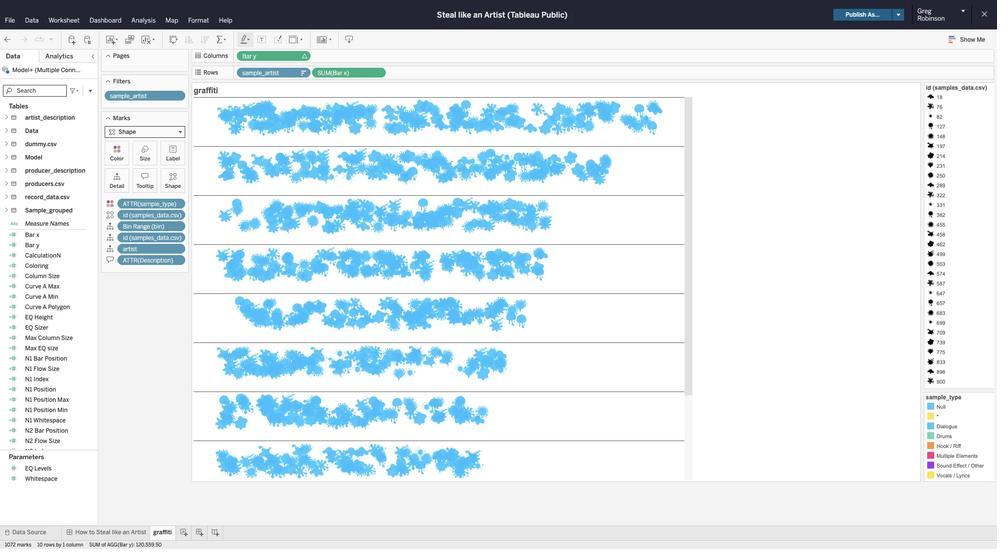 Task type: describe. For each thing, give the bounding box(es) containing it.
multiple
[[937, 454, 955, 459]]

multiple elements
[[937, 454, 978, 459]]

2 horizontal spatial /
[[968, 463, 969, 469]]

custom shape element for 709
[[926, 328, 936, 338]]

898
[[937, 370, 945, 375]]

bin range (bin)
[[123, 224, 164, 230]]

2 vertical spatial id (samples_data.csv)
[[123, 235, 182, 242]]

rows
[[44, 543, 55, 549]]

10 rows by 1 column
[[37, 543, 83, 549]]

y):
[[129, 543, 135, 549]]

duplicate image
[[125, 35, 135, 44]]

dialogue
[[937, 424, 957, 430]]

height
[[34, 315, 53, 321]]

n2 for n2 index
[[25, 449, 33, 456]]

format
[[188, 17, 209, 24]]

a for polygon
[[43, 304, 47, 311]]

1 vertical spatial id (samples_data.csv)
[[123, 212, 182, 219]]

coloring
[[25, 263, 49, 270]]

column
[[66, 543, 83, 549]]

swap rows and columns image
[[169, 35, 178, 44]]

0 vertical spatial y
[[253, 53, 256, 60]]

eq left size
[[38, 345, 46, 352]]

custom shape element for 197
[[926, 141, 936, 151]]

709 option
[[926, 328, 993, 338]]

sort ascending image
[[184, 35, 194, 44]]

18 option
[[926, 92, 993, 102]]

657 option
[[926, 298, 993, 308]]

calculationn
[[25, 253, 61, 259]]

sort descending image
[[200, 35, 210, 44]]

producer_description
[[25, 168, 85, 174]]

0 horizontal spatial steal
[[96, 530, 110, 537]]

148
[[937, 134, 945, 140]]

custom shape element for 82
[[926, 112, 936, 121]]

76 option
[[926, 102, 993, 112]]

range
[[133, 224, 150, 230]]

n1 for n1 position max
[[25, 397, 32, 404]]

size for n2 flow size
[[49, 438, 60, 445]]

0 vertical spatial steal
[[437, 10, 456, 19]]

size
[[47, 345, 58, 352]]

elements
[[956, 454, 978, 459]]

1 horizontal spatial like
[[458, 10, 471, 19]]

1 vertical spatial artist
[[131, 530, 146, 537]]

sample_artist for rows
[[242, 70, 279, 77]]

322
[[937, 193, 945, 199]]

fit image
[[288, 35, 304, 44]]

parameters
[[9, 454, 44, 461]]

458
[[937, 232, 945, 238]]

data up 'model+'
[[6, 53, 20, 60]]

699
[[937, 320, 945, 326]]

n1 bar position
[[25, 356, 67, 363]]

custom shape element for 462
[[926, 239, 936, 249]]

739
[[937, 340, 945, 346]]

127
[[937, 124, 945, 130]]

127 option
[[926, 121, 993, 131]]

custom shape element for 331
[[926, 200, 936, 210]]

n2 index
[[25, 449, 50, 456]]

a for min
[[43, 294, 47, 301]]

sum(bar x)
[[317, 70, 349, 77]]

0 vertical spatial column
[[25, 273, 47, 280]]

source
[[27, 530, 46, 537]]

label
[[166, 156, 180, 162]]

record_data.csv
[[25, 194, 70, 201]]

553
[[937, 261, 945, 267]]

553 option
[[926, 259, 993, 269]]

/ for lyrics
[[954, 473, 955, 479]]

900 option
[[926, 377, 993, 387]]

curve a max
[[25, 284, 60, 290]]

1072
[[5, 543, 16, 549]]

n2 bar position
[[25, 428, 68, 435]]

publish
[[846, 11, 866, 18]]

as...
[[868, 11, 880, 18]]

custom shape element for 775
[[926, 347, 936, 357]]

pages
[[113, 53, 130, 59]]

574
[[937, 271, 945, 277]]

382 option
[[926, 210, 993, 220]]

custom shape element for 231
[[926, 161, 936, 171]]

model
[[25, 154, 42, 161]]

1 vertical spatial bar y
[[25, 242, 39, 249]]

model+ (multiple connections)
[[12, 67, 98, 74]]

custom shape element for 76
[[926, 102, 936, 112]]

vocals
[[937, 473, 952, 479]]

drums option
[[926, 431, 997, 441]]

how to steal like an artist
[[75, 530, 146, 537]]

producers.csv
[[25, 181, 64, 188]]

0 vertical spatial id (samples_data.csv)
[[926, 85, 987, 91]]

sound effect / other
[[937, 463, 984, 469]]

custom shape element for 587
[[926, 279, 936, 288]]

2 vertical spatial (samples_data.csv)
[[129, 235, 182, 242]]

231
[[937, 163, 945, 169]]

position down size
[[45, 356, 67, 363]]

n2 for n2 bar position
[[25, 428, 33, 435]]

index for n1 index
[[34, 376, 49, 383]]

custom shape element for 214
[[926, 151, 936, 161]]

sound effect / other option
[[926, 461, 997, 471]]

a for max
[[43, 284, 47, 290]]

custom shape element for 574
[[926, 269, 936, 279]]

how
[[75, 530, 88, 537]]

publish as...
[[846, 11, 880, 18]]

dashboard
[[90, 17, 122, 24]]

data up redo icon
[[25, 17, 39, 24]]

n1 for n1 position min
[[25, 407, 32, 414]]

null
[[937, 404, 946, 410]]

tooltip
[[136, 183, 154, 190]]

bar x
[[25, 232, 39, 239]]

by
[[56, 543, 62, 549]]

new data source image
[[67, 35, 77, 44]]

collapse image
[[90, 54, 96, 59]]

map
[[165, 17, 178, 24]]

eq for height
[[25, 315, 33, 321]]

250 option
[[926, 171, 993, 180]]

214 option
[[926, 151, 993, 161]]

show/hide cards image
[[316, 35, 332, 44]]

574 option
[[926, 269, 993, 279]]

other
[[971, 463, 984, 469]]

1
[[63, 543, 65, 549]]

n1 position max
[[25, 397, 69, 404]]

measure names
[[25, 221, 69, 228]]

499
[[937, 252, 945, 258]]

show
[[960, 36, 975, 43]]

bar up n2 flow size
[[34, 428, 44, 435]]

587
[[937, 281, 945, 287]]

76
[[937, 104, 943, 110]]

0 vertical spatial whitespace
[[33, 418, 66, 425]]

redo image
[[19, 35, 29, 44]]

n1 for n1 position
[[25, 387, 32, 394]]

hook / riff
[[937, 444, 961, 450]]

show mark labels image
[[257, 35, 267, 44]]

sound
[[937, 463, 952, 469]]

custom shape element for 683
[[926, 308, 936, 318]]

riff
[[953, 444, 961, 450]]

color
[[110, 156, 124, 162]]

measure
[[25, 221, 49, 228]]

382
[[937, 212, 945, 218]]

custom shape element for 322
[[926, 190, 936, 200]]

flow for n2
[[34, 438, 47, 445]]

* option
[[926, 412, 997, 422]]

833 option
[[926, 357, 993, 367]]

n1 for n1 flow size
[[25, 366, 32, 373]]

120,559.50
[[136, 543, 162, 549]]

worksheet
[[49, 17, 80, 24]]

show me button
[[944, 32, 994, 47]]

index for n2 index
[[34, 449, 50, 456]]

sample_grouped
[[25, 207, 73, 214]]

tables
[[9, 103, 28, 110]]

polygon
[[48, 304, 70, 311]]

eq for levels
[[25, 466, 33, 473]]

clear sheet image
[[141, 35, 156, 44]]

775 option
[[926, 347, 993, 357]]

custom shape element for 647
[[926, 288, 936, 298]]

1 vertical spatial like
[[112, 530, 121, 537]]

attr(sample_type)
[[123, 201, 176, 208]]

max up the n1 bar position
[[25, 345, 37, 352]]

289
[[937, 183, 945, 189]]

custom shape element for 458
[[926, 229, 936, 239]]

n1 position
[[25, 387, 56, 394]]



Task type: locate. For each thing, give the bounding box(es) containing it.
replay animation image right redo icon
[[34, 35, 44, 44]]

sample_artist down show mark labels image
[[242, 70, 279, 77]]

/ left riff
[[950, 444, 952, 450]]

max column size
[[25, 335, 73, 342]]

vocals / lyrics option
[[926, 471, 997, 481]]

1 vertical spatial a
[[43, 294, 47, 301]]

(multiple
[[35, 67, 59, 74]]

20 custom shape element from the top
[[926, 279, 936, 288]]

shape
[[165, 183, 181, 190]]

n1 down max eq size
[[25, 356, 32, 363]]

hook
[[937, 444, 949, 450]]

1 vertical spatial (samples_data.csv)
[[129, 212, 182, 219]]

id
[[926, 85, 931, 91], [123, 212, 128, 219], [123, 235, 128, 242]]

custom shape element for 250
[[926, 171, 936, 180]]

(bin)
[[151, 224, 164, 230]]

197
[[937, 143, 945, 149]]

dummy.csv
[[25, 141, 57, 148]]

dialogue option
[[926, 422, 997, 431]]

709
[[937, 330, 945, 336]]

10
[[37, 543, 43, 549]]

max
[[48, 284, 60, 290], [25, 335, 37, 342], [25, 345, 37, 352], [57, 397, 69, 404]]

1 horizontal spatial an
[[473, 10, 482, 19]]

0 vertical spatial sample_artist
[[242, 70, 279, 77]]

index up n1 position
[[34, 376, 49, 383]]

/ left other at right
[[968, 463, 969, 469]]

lyrics
[[956, 473, 970, 479]]

0 horizontal spatial replay animation image
[[34, 35, 44, 44]]

custom shape element for 553
[[926, 259, 936, 269]]

/
[[950, 444, 952, 450], [968, 463, 969, 469], [954, 473, 955, 479]]

1 vertical spatial id
[[123, 212, 128, 219]]

index down n2 flow size
[[34, 449, 50, 456]]

17 custom shape element from the top
[[926, 249, 936, 259]]

sample_artist down filters
[[110, 93, 147, 100]]

462 option
[[926, 239, 993, 249]]

0 vertical spatial id
[[926, 85, 931, 91]]

1 vertical spatial y
[[36, 242, 39, 249]]

data source
[[12, 530, 46, 537]]

5 custom shape element from the top
[[926, 131, 936, 141]]

22 custom shape element from the top
[[926, 298, 936, 308]]

n1 for n1 bar position
[[25, 356, 32, 363]]

197 option
[[926, 141, 993, 151]]

n2 flow size
[[25, 438, 60, 445]]

position for n1 position min
[[34, 407, 56, 414]]

6 n1 from the top
[[25, 407, 32, 414]]

id (samples_data.csv) down (bin)
[[123, 235, 182, 242]]

position down n1 whitespace
[[46, 428, 68, 435]]

0 vertical spatial /
[[950, 444, 952, 450]]

bar left x
[[25, 232, 35, 239]]

custom shape element for 833
[[926, 357, 936, 367]]

24 custom shape element from the top
[[926, 318, 936, 328]]

whitespace down levels
[[25, 476, 57, 483]]

flow for n1
[[34, 366, 46, 373]]

curve up "eq height"
[[25, 304, 41, 311]]

Search text field
[[3, 85, 67, 97]]

0 horizontal spatial /
[[950, 444, 952, 450]]

highlight image
[[240, 35, 251, 44]]

marks
[[113, 115, 130, 122]]

graffiti down rows
[[194, 86, 218, 95]]

2 a from the top
[[43, 294, 47, 301]]

n2
[[25, 428, 33, 435], [25, 438, 33, 445], [25, 449, 33, 456]]

898 option
[[926, 367, 993, 377]]

multiple elements option
[[926, 451, 997, 461]]

0 vertical spatial a
[[43, 284, 47, 290]]

column up size
[[38, 335, 60, 342]]

1 horizontal spatial y
[[253, 53, 256, 60]]

size down n2 bar position
[[49, 438, 60, 445]]

n1 down n1 index
[[25, 387, 32, 394]]

curve a min
[[25, 294, 58, 301]]

1 n1 from the top
[[25, 356, 32, 363]]

1 a from the top
[[43, 284, 47, 290]]

1 horizontal spatial artist
[[484, 10, 505, 19]]

18 custom shape element from the top
[[926, 259, 936, 269]]

bin
[[123, 224, 132, 230]]

me
[[977, 36, 985, 43]]

pause auto updates image
[[83, 35, 93, 44]]

flow up n2 index
[[34, 438, 47, 445]]

hook / riff option
[[926, 441, 997, 451]]

0 horizontal spatial artist
[[131, 530, 146, 537]]

1 vertical spatial index
[[34, 449, 50, 456]]

n2 for n2 flow size
[[25, 438, 33, 445]]

steal like an artist (tableau public)
[[437, 10, 568, 19]]

1 vertical spatial whitespace
[[25, 476, 57, 483]]

sum(bar
[[317, 70, 342, 77]]

0 vertical spatial n2
[[25, 428, 33, 435]]

id up 18 option
[[926, 85, 931, 91]]

30 custom shape element from the top
[[926, 377, 936, 387]]

eq left sizer
[[25, 325, 33, 332]]

whitespace up n2 bar position
[[33, 418, 66, 425]]

custom shape element for 900
[[926, 377, 936, 387]]

1 vertical spatial curve
[[25, 294, 41, 301]]

7 custom shape element from the top
[[926, 151, 936, 161]]

custom shape element for 127
[[926, 121, 936, 131]]

size for max column size
[[61, 335, 73, 342]]

0 vertical spatial index
[[34, 376, 49, 383]]

/ for riff
[[950, 444, 952, 450]]

289 option
[[926, 180, 993, 190]]

bar down max eq size
[[34, 356, 43, 363]]

bar
[[242, 53, 252, 60], [25, 232, 35, 239], [25, 242, 35, 249], [34, 356, 43, 363], [34, 428, 44, 435]]

eq down parameters
[[25, 466, 33, 473]]

29 custom shape element from the top
[[926, 367, 936, 377]]

n2 down n2 flow size
[[25, 449, 33, 456]]

a down curve a max
[[43, 294, 47, 301]]

322 option
[[926, 190, 993, 200]]

a down column size
[[43, 284, 47, 290]]

13 custom shape element from the top
[[926, 210, 936, 220]]

1 horizontal spatial sample_artist
[[242, 70, 279, 77]]

custom shape element for 699
[[926, 318, 936, 328]]

id (samples_data.csv) down attr(sample_type) at the top left
[[123, 212, 182, 219]]

format workbook image
[[273, 35, 283, 44]]

455 option
[[926, 220, 993, 229]]

min for curve a min
[[48, 294, 58, 301]]

82 option
[[926, 112, 993, 121]]

3 custom shape element from the top
[[926, 112, 936, 121]]

0 horizontal spatial bar y
[[25, 242, 39, 249]]

greg robinson
[[918, 7, 945, 22]]

curve for curve a min
[[25, 294, 41, 301]]

eq for sizer
[[25, 325, 33, 332]]

2 vertical spatial n2
[[25, 449, 33, 456]]

n1 position min
[[25, 407, 68, 414]]

/ inside option
[[950, 444, 952, 450]]

min up "curve a polygon"
[[48, 294, 58, 301]]

(samples_data.csv) down (bin)
[[129, 235, 182, 242]]

position up n1 position max
[[34, 387, 56, 394]]

custom shape element for 898
[[926, 367, 936, 377]]

sample_type
[[926, 395, 962, 402]]

9 custom shape element from the top
[[926, 171, 936, 180]]

4 n1 from the top
[[25, 387, 32, 394]]

id down bin
[[123, 235, 128, 242]]

*
[[937, 414, 939, 420]]

column size
[[25, 273, 60, 280]]

sum
[[89, 543, 100, 549]]

steal
[[437, 10, 456, 19], [96, 530, 110, 537]]

0 vertical spatial graffiti
[[194, 86, 218, 95]]

0 vertical spatial (samples_data.csv)
[[933, 85, 987, 91]]

detail
[[110, 183, 124, 190]]

data up 1072 marks
[[12, 530, 25, 537]]

26 custom shape element from the top
[[926, 338, 936, 347]]

1 vertical spatial an
[[123, 530, 130, 537]]

1 horizontal spatial replay animation image
[[48, 36, 54, 42]]

1 horizontal spatial graffiti
[[194, 86, 218, 95]]

vocals / lyrics
[[937, 473, 970, 479]]

0 vertical spatial an
[[473, 10, 482, 19]]

1 horizontal spatial steal
[[437, 10, 456, 19]]

10 custom shape element from the top
[[926, 180, 936, 190]]

3 n2 from the top
[[25, 449, 33, 456]]

0 vertical spatial curve
[[25, 284, 41, 290]]

11 custom shape element from the top
[[926, 190, 936, 200]]

n1 up n1 index
[[25, 366, 32, 373]]

331 option
[[926, 200, 993, 210]]

position up n1 position min at bottom left
[[34, 397, 56, 404]]

curve down curve a max
[[25, 294, 41, 301]]

2 custom shape element from the top
[[926, 102, 936, 112]]

0 horizontal spatial sample_artist
[[110, 93, 147, 100]]

file
[[5, 17, 15, 24]]

min down n1 position max
[[57, 407, 68, 414]]

2 n2 from the top
[[25, 438, 33, 445]]

y down x
[[36, 242, 39, 249]]

of
[[101, 543, 106, 549]]

curve for curve a max
[[25, 284, 41, 290]]

2 curve from the top
[[25, 294, 41, 301]]

1 vertical spatial n2
[[25, 438, 33, 445]]

16 custom shape element from the top
[[926, 239, 936, 249]]

148 option
[[926, 131, 993, 141]]

n1 up n1 position
[[25, 376, 32, 383]]

7 n1 from the top
[[25, 418, 32, 425]]

587 option
[[926, 279, 993, 288]]

458 option
[[926, 229, 993, 239]]

0 vertical spatial like
[[458, 10, 471, 19]]

28 custom shape element from the top
[[926, 357, 936, 367]]

size up the tooltip
[[140, 156, 150, 162]]

graffiti up 120,559.50 on the left
[[153, 530, 172, 537]]

(samples_data.csv) up (bin)
[[129, 212, 182, 219]]

min for n1 position min
[[57, 407, 68, 414]]

19 custom shape element from the top
[[926, 269, 936, 279]]

custom shape element for 148
[[926, 131, 936, 141]]

id up bin
[[123, 212, 128, 219]]

custom shape element for 739
[[926, 338, 936, 347]]

custom shape element for 382
[[926, 210, 936, 220]]

curve up 'curve a min'
[[25, 284, 41, 290]]

1 curve from the top
[[25, 284, 41, 290]]

0 vertical spatial flow
[[34, 366, 46, 373]]

model+
[[12, 67, 33, 74]]

curve for curve a polygon
[[25, 304, 41, 311]]

499 option
[[926, 249, 993, 259]]

0 horizontal spatial y
[[36, 242, 39, 249]]

custom shape element for 657
[[926, 298, 936, 308]]

n1 whitespace
[[25, 418, 66, 425]]

size up the n1 bar position
[[61, 335, 73, 342]]

a up height
[[43, 304, 47, 311]]

undo image
[[3, 35, 13, 44]]

n2 up n2 index
[[25, 438, 33, 445]]

5 n1 from the top
[[25, 397, 32, 404]]

artist left (tableau
[[484, 10, 505, 19]]

2 vertical spatial curve
[[25, 304, 41, 311]]

levels
[[34, 466, 52, 473]]

25 custom shape element from the top
[[926, 328, 936, 338]]

artist
[[484, 10, 505, 19], [131, 530, 146, 537]]

whitespace
[[33, 418, 66, 425], [25, 476, 57, 483]]

publish as... button
[[833, 9, 892, 21]]

1 horizontal spatial bar y
[[242, 53, 256, 60]]

position up n1 whitespace
[[34, 407, 56, 414]]

n2 up n2 flow size
[[25, 428, 33, 435]]

462
[[937, 242, 945, 248]]

max down column size
[[48, 284, 60, 290]]

column
[[25, 273, 47, 280], [38, 335, 60, 342]]

683 option
[[926, 308, 993, 318]]

n1 for n1 whitespace
[[25, 418, 32, 425]]

0 horizontal spatial an
[[123, 530, 130, 537]]

an up sum of agg(bar y): 120,559.50
[[123, 530, 130, 537]]

(tableau
[[507, 10, 539, 19]]

robinson
[[918, 15, 945, 22]]

custom shape element for 455
[[926, 220, 936, 229]]

1 vertical spatial graffiti
[[153, 530, 172, 537]]

2 vertical spatial id
[[123, 235, 128, 242]]

1 vertical spatial sample_artist
[[110, 93, 147, 100]]

size down the n1 bar position
[[48, 366, 59, 373]]

new worksheet image
[[105, 35, 119, 44]]

4 custom shape element from the top
[[926, 121, 936, 131]]

2 vertical spatial a
[[43, 304, 47, 311]]

n1 down n1 position
[[25, 397, 32, 404]]

6 custom shape element from the top
[[926, 141, 936, 151]]

size for n1 flow size
[[48, 366, 59, 373]]

n1 for n1 index
[[25, 376, 32, 383]]

14 custom shape element from the top
[[926, 220, 936, 229]]

31 custom shape element from the top
[[926, 387, 936, 397]]

n1 down n1 position min at bottom left
[[25, 418, 32, 425]]

1 vertical spatial /
[[968, 463, 969, 469]]

position for n1 position max
[[34, 397, 56, 404]]

739 option
[[926, 338, 993, 347]]

1 horizontal spatial /
[[954, 473, 955, 479]]

21 custom shape element from the top
[[926, 288, 936, 298]]

a
[[43, 284, 47, 290], [43, 294, 47, 301], [43, 304, 47, 311]]

flow up n1 index
[[34, 366, 46, 373]]

custom shape element for 18
[[926, 92, 936, 102]]

eq levels
[[25, 466, 52, 473]]

bar y
[[242, 53, 256, 60], [25, 242, 39, 249]]

231 option
[[926, 161, 993, 171]]

3 n1 from the top
[[25, 376, 32, 383]]

(samples_data.csv) up 18 option
[[933, 85, 987, 91]]

1 vertical spatial steal
[[96, 530, 110, 537]]

custom shape element for 499
[[926, 249, 936, 259]]

n1 flow size
[[25, 366, 59, 373]]

683
[[937, 311, 945, 316]]

id (samples_data.csv) up 18 option
[[926, 85, 987, 91]]

2 n1 from the top
[[25, 366, 32, 373]]

sizer
[[34, 325, 48, 332]]

455
[[937, 222, 945, 228]]

max down the eq sizer
[[25, 335, 37, 342]]

18
[[937, 94, 943, 100]]

size up curve a max
[[48, 273, 60, 280]]

artist up the y):
[[131, 530, 146, 537]]

900
[[937, 379, 945, 385]]

marks. press enter to open the view data window.. use arrow keys to navigate data visualization elements. image
[[194, 97, 685, 550]]

1072 marks
[[5, 543, 31, 549]]

2 vertical spatial /
[[954, 473, 955, 479]]

1 vertical spatial flow
[[34, 438, 47, 445]]

82
[[937, 114, 943, 120]]

12 custom shape element from the top
[[926, 200, 936, 210]]

max eq size
[[25, 345, 58, 352]]

totals image
[[216, 35, 228, 44]]

214
[[937, 153, 945, 159]]

position for n1 position
[[34, 387, 56, 394]]

max up n1 position min at bottom left
[[57, 397, 69, 404]]

bar y down bar x
[[25, 242, 39, 249]]

an
[[473, 10, 482, 19], [123, 530, 130, 537]]

1 custom shape element from the top
[[926, 92, 936, 102]]

0 vertical spatial artist
[[484, 10, 505, 19]]

1 vertical spatial column
[[38, 335, 60, 342]]

3 curve from the top
[[25, 304, 41, 311]]

curve a polygon
[[25, 304, 70, 311]]

column down coloring
[[25, 273, 47, 280]]

filters
[[113, 78, 130, 85]]

699 option
[[926, 318, 993, 328]]

0 horizontal spatial graffiti
[[153, 530, 172, 537]]

rows
[[203, 69, 218, 76]]

marks
[[17, 543, 31, 549]]

drums
[[937, 434, 952, 440]]

833
[[937, 360, 945, 366]]

data up dummy.csv
[[25, 128, 38, 135]]

sample_artist for filters
[[110, 93, 147, 100]]

0 vertical spatial min
[[48, 294, 58, 301]]

download image
[[344, 35, 354, 44]]

647 option
[[926, 288, 993, 298]]

15 custom shape element from the top
[[926, 229, 936, 239]]

bar down bar x
[[25, 242, 35, 249]]

/ left the lyrics
[[954, 473, 955, 479]]

custom shape element for 289
[[926, 180, 936, 190]]

n1
[[25, 356, 32, 363], [25, 366, 32, 373], [25, 376, 32, 383], [25, 387, 32, 394], [25, 397, 32, 404], [25, 407, 32, 414], [25, 418, 32, 425]]

27 custom shape element from the top
[[926, 347, 936, 357]]

index
[[34, 376, 49, 383], [34, 449, 50, 456]]

replay animation image
[[34, 35, 44, 44], [48, 36, 54, 42]]

0 vertical spatial bar y
[[242, 53, 256, 60]]

analytics
[[45, 53, 73, 60]]

bar down highlight image
[[242, 53, 252, 60]]

23 custom shape element from the top
[[926, 308, 936, 318]]

(samples_data.csv)
[[933, 85, 987, 91], [129, 212, 182, 219], [129, 235, 182, 242]]

bar y down highlight image
[[242, 53, 256, 60]]

artist_description
[[25, 115, 75, 121]]

1 vertical spatial min
[[57, 407, 68, 414]]

an left (tableau
[[473, 10, 482, 19]]

1 n2 from the top
[[25, 428, 33, 435]]

0 horizontal spatial like
[[112, 530, 121, 537]]

eq up the eq sizer
[[25, 315, 33, 321]]

y right columns
[[253, 53, 256, 60]]

8 custom shape element from the top
[[926, 161, 936, 171]]

help
[[219, 17, 232, 24]]

null option
[[926, 402, 997, 412]]

3 a from the top
[[43, 304, 47, 311]]

n1 up n1 whitespace
[[25, 407, 32, 414]]

replay animation image up analytics
[[48, 36, 54, 42]]

custom shape element
[[926, 92, 936, 102], [926, 102, 936, 112], [926, 112, 936, 121], [926, 121, 936, 131], [926, 131, 936, 141], [926, 141, 936, 151], [926, 151, 936, 161], [926, 161, 936, 171], [926, 171, 936, 180], [926, 180, 936, 190], [926, 190, 936, 200], [926, 200, 936, 210], [926, 210, 936, 220], [926, 220, 936, 229], [926, 229, 936, 239], [926, 239, 936, 249], [926, 249, 936, 259], [926, 259, 936, 269], [926, 269, 936, 279], [926, 279, 936, 288], [926, 288, 936, 298], [926, 298, 936, 308], [926, 308, 936, 318], [926, 318, 936, 328], [926, 328, 936, 338], [926, 338, 936, 347], [926, 347, 936, 357], [926, 357, 936, 367], [926, 367, 936, 377], [926, 377, 936, 387], [926, 387, 936, 397]]



Task type: vqa. For each thing, say whether or not it's contained in the screenshot.
10 rows by 1 column
yes



